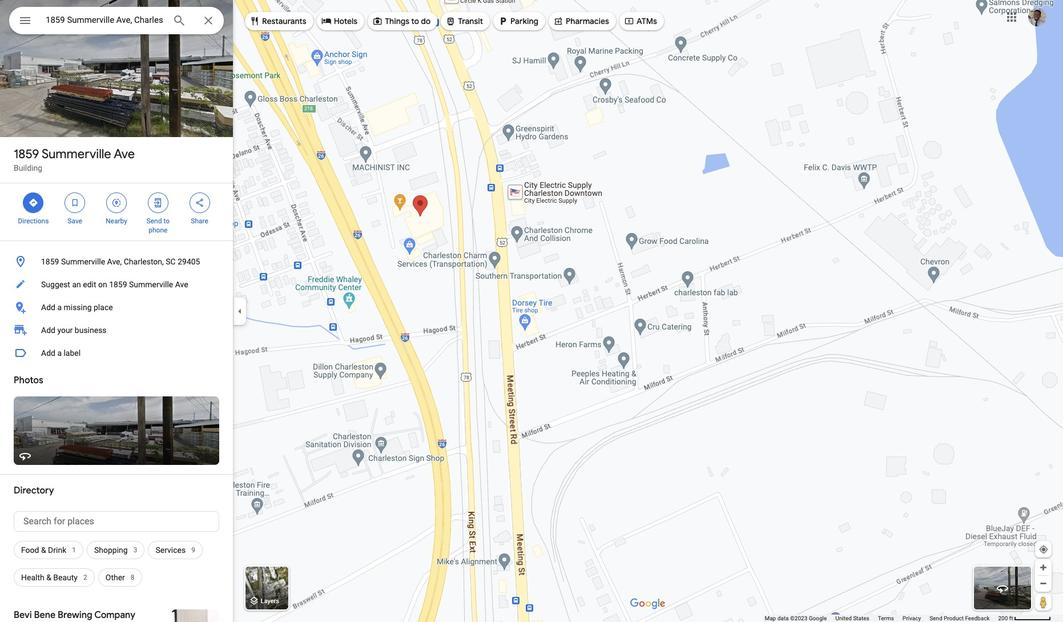 Task type: vqa. For each thing, say whether or not it's contained in the screenshot.


Task type: describe. For each thing, give the bounding box(es) containing it.
none field inside 1859 summerville ave, charleston, sc 29405 field
[[46, 13, 163, 27]]

summerville for ave
[[42, 146, 111, 162]]

save
[[68, 217, 82, 225]]

restaurants
[[262, 16, 307, 26]]

add your business
[[41, 326, 107, 335]]

9
[[192, 546, 195, 554]]

health & beauty 2
[[21, 573, 87, 582]]

sc
[[166, 257, 176, 266]]

 transit
[[446, 15, 483, 27]]

send to phone
[[147, 217, 170, 234]]

suggest
[[41, 280, 70, 289]]


[[446, 15, 456, 27]]

terms
[[879, 615, 895, 622]]

drink
[[48, 546, 66, 555]]

company
[[94, 610, 135, 621]]

send for send product feedback
[[930, 615, 943, 622]]

privacy button
[[903, 615, 922, 622]]

1859 Summerville Ave, Charleston, SC 29405 field
[[9, 7, 224, 34]]

send for send to phone
[[147, 217, 162, 225]]

states
[[854, 615, 870, 622]]


[[250, 15, 260, 27]]

 button
[[9, 7, 41, 37]]

add for add a missing place
[[41, 303, 55, 312]]

food
[[21, 546, 39, 555]]

a for missing
[[57, 303, 62, 312]]

 pharmacies
[[554, 15, 610, 27]]

nearby
[[106, 217, 127, 225]]

directory
[[14, 485, 54, 497]]

phone
[[149, 226, 168, 234]]

brewing
[[58, 610, 92, 621]]

product
[[945, 615, 964, 622]]

ave,
[[107, 257, 122, 266]]

place
[[94, 303, 113, 312]]


[[195, 197, 205, 209]]

add a label
[[41, 349, 81, 358]]

shopping
[[94, 546, 128, 555]]


[[28, 197, 39, 209]]

1859 summerville ave building
[[14, 146, 135, 173]]

ft
[[1010, 615, 1014, 622]]

©2023
[[791, 615, 808, 622]]

business
[[75, 326, 107, 335]]

services
[[156, 546, 186, 555]]

united states button
[[836, 615, 870, 622]]

google maps element
[[0, 0, 1064, 622]]

on
[[98, 280, 107, 289]]

200 ft button
[[999, 615, 1052, 622]]

beauty
[[53, 573, 78, 582]]

charleston,
[[124, 257, 164, 266]]

3
[[134, 546, 137, 554]]

shopping 3
[[94, 546, 137, 555]]

bevi bene brewing company
[[14, 610, 135, 621]]

layers
[[261, 598, 279, 605]]

add for add a label
[[41, 349, 55, 358]]

add a missing place
[[41, 303, 113, 312]]

united
[[836, 615, 852, 622]]

none text field inside 1859 summerville ave main content
[[14, 511, 219, 532]]

29405
[[178, 257, 200, 266]]

a for label
[[57, 349, 62, 358]]

send product feedback button
[[930, 615, 990, 622]]

 search field
[[9, 7, 224, 37]]

zoom in image
[[1040, 563, 1049, 572]]

send product feedback
[[930, 615, 990, 622]]


[[498, 15, 509, 27]]

 atms
[[624, 15, 658, 27]]

 restaurants
[[250, 15, 307, 27]]


[[624, 15, 635, 27]]

show street view coverage image
[[1036, 594, 1053, 611]]

zoom out image
[[1040, 579, 1049, 588]]


[[153, 197, 163, 209]]

8
[[131, 574, 135, 582]]

suggest an edit on 1859 summerville ave button
[[0, 273, 233, 296]]

actions for 1859 summerville ave region
[[0, 183, 233, 241]]

your
[[57, 326, 73, 335]]

bevi
[[14, 610, 32, 621]]


[[111, 197, 122, 209]]

missing
[[64, 303, 92, 312]]

privacy
[[903, 615, 922, 622]]

1859 for ave
[[14, 146, 39, 162]]


[[373, 15, 383, 27]]



Task type: locate. For each thing, give the bounding box(es) containing it.
a
[[57, 303, 62, 312], [57, 349, 62, 358]]

1859 inside "1859 summerville ave building"
[[14, 146, 39, 162]]

1 vertical spatial to
[[164, 217, 170, 225]]

200
[[999, 615, 1009, 622]]


[[322, 15, 332, 27]]

add left label
[[41, 349, 55, 358]]

a left the missing
[[57, 303, 62, 312]]

1859
[[14, 146, 39, 162], [41, 257, 59, 266], [109, 280, 127, 289]]

0 horizontal spatial send
[[147, 217, 162, 225]]

0 vertical spatial to
[[412, 16, 419, 26]]

feedback
[[966, 615, 990, 622]]

1859 up building
[[14, 146, 39, 162]]

map data ©2023 google
[[765, 615, 828, 622]]

200 ft
[[999, 615, 1014, 622]]

1 vertical spatial add
[[41, 326, 55, 335]]

data
[[778, 615, 789, 622]]

1 vertical spatial summerville
[[61, 257, 105, 266]]

1859 summerville ave, charleston, sc 29405 button
[[0, 250, 233, 273]]

add a missing place button
[[0, 296, 233, 319]]

bene
[[34, 610, 56, 621]]

1859 for ave,
[[41, 257, 59, 266]]

 things to do
[[373, 15, 431, 27]]

ave inside button
[[175, 280, 188, 289]]

1 horizontal spatial ave
[[175, 280, 188, 289]]

&
[[41, 546, 46, 555], [46, 573, 51, 582]]

1 vertical spatial ave
[[175, 280, 188, 289]]

ave inside "1859 summerville ave building"
[[114, 146, 135, 162]]

transit
[[458, 16, 483, 26]]

send
[[147, 217, 162, 225], [930, 615, 943, 622]]

send inside send to phone
[[147, 217, 162, 225]]

add down suggest
[[41, 303, 55, 312]]

an
[[72, 280, 81, 289]]

 hotels
[[322, 15, 358, 27]]

food & drink 1
[[21, 546, 76, 555]]

3 add from the top
[[41, 349, 55, 358]]

0 horizontal spatial &
[[41, 546, 46, 555]]

terms button
[[879, 615, 895, 622]]

pharmacies
[[566, 16, 610, 26]]

0 horizontal spatial ave
[[114, 146, 135, 162]]

2 vertical spatial summerville
[[129, 280, 173, 289]]

None field
[[46, 13, 163, 27]]

ave
[[114, 146, 135, 162], [175, 280, 188, 289]]

to
[[412, 16, 419, 26], [164, 217, 170, 225]]

& right food
[[41, 546, 46, 555]]

united states
[[836, 615, 870, 622]]

1 vertical spatial a
[[57, 349, 62, 358]]

1 add from the top
[[41, 303, 55, 312]]

summerville
[[42, 146, 111, 162], [61, 257, 105, 266], [129, 280, 173, 289]]

0 vertical spatial summerville
[[42, 146, 111, 162]]

street view image
[[997, 582, 1010, 595]]

other
[[106, 573, 125, 582]]

footer containing map data ©2023 google
[[765, 615, 999, 622]]

summerville up the 
[[42, 146, 111, 162]]

directions
[[18, 217, 49, 225]]

2 vertical spatial 1859
[[109, 280, 127, 289]]

add a label button
[[0, 342, 233, 365]]

1 horizontal spatial send
[[930, 615, 943, 622]]

send inside button
[[930, 615, 943, 622]]

0 vertical spatial 1859
[[14, 146, 39, 162]]

atms
[[637, 16, 658, 26]]

add your business link
[[0, 319, 233, 342]]


[[554, 15, 564, 27]]

1859 summerville ave main content
[[0, 0, 233, 622]]

summerville down charleston,
[[129, 280, 173, 289]]

google
[[809, 615, 828, 622]]

1 vertical spatial send
[[930, 615, 943, 622]]

1859 right on
[[109, 280, 127, 289]]

things
[[385, 16, 410, 26]]

1 horizontal spatial &
[[46, 573, 51, 582]]

do
[[421, 16, 431, 26]]

None text field
[[14, 511, 219, 532]]

0 vertical spatial ave
[[114, 146, 135, 162]]

& right health
[[46, 573, 51, 582]]

summerville for ave,
[[61, 257, 105, 266]]

add left your
[[41, 326, 55, 335]]

ave up 
[[114, 146, 135, 162]]

other 8
[[106, 573, 135, 582]]

0 vertical spatial &
[[41, 546, 46, 555]]

ave down the 29405
[[175, 280, 188, 289]]

add for add your business
[[41, 326, 55, 335]]

& for drink
[[41, 546, 46, 555]]

map
[[765, 615, 777, 622]]

label
[[64, 349, 81, 358]]


[[70, 197, 80, 209]]

to inside send to phone
[[164, 217, 170, 225]]

summerville up the edit
[[61, 257, 105, 266]]

1
[[72, 546, 76, 554]]

to up phone
[[164, 217, 170, 225]]

services 9
[[156, 546, 195, 555]]

0 horizontal spatial to
[[164, 217, 170, 225]]

 parking
[[498, 15, 539, 27]]

1 horizontal spatial 1859
[[41, 257, 59, 266]]

share
[[191, 217, 208, 225]]

summerville inside "1859 summerville ave building"
[[42, 146, 111, 162]]

health
[[21, 573, 44, 582]]

& for beauty
[[46, 573, 51, 582]]

to left the do on the left of page
[[412, 16, 419, 26]]

0 vertical spatial add
[[41, 303, 55, 312]]

add
[[41, 303, 55, 312], [41, 326, 55, 335], [41, 349, 55, 358]]

0 horizontal spatial 1859
[[14, 146, 39, 162]]

1 vertical spatial 1859
[[41, 257, 59, 266]]

collapse side panel image
[[234, 305, 246, 317]]

footer inside the google maps "element"
[[765, 615, 999, 622]]

a left label
[[57, 349, 62, 358]]

0 vertical spatial send
[[147, 217, 162, 225]]

2 horizontal spatial 1859
[[109, 280, 127, 289]]

2 add from the top
[[41, 326, 55, 335]]

2 vertical spatial add
[[41, 349, 55, 358]]

to inside  things to do
[[412, 16, 419, 26]]

1 a from the top
[[57, 303, 62, 312]]

1 vertical spatial &
[[46, 573, 51, 582]]

google account: leeland pitt  
(leeland.pitt@adept.ai) image
[[1029, 8, 1047, 26]]

show your location image
[[1039, 545, 1050, 555]]

1 horizontal spatial to
[[412, 16, 419, 26]]

1859 up suggest
[[41, 257, 59, 266]]

2
[[83, 574, 87, 582]]

footer
[[765, 615, 999, 622]]


[[18, 13, 32, 29]]

1859 summerville ave, charleston, sc 29405
[[41, 257, 200, 266]]

photos
[[14, 375, 43, 386]]

parking
[[511, 16, 539, 26]]

suggest an edit on 1859 summerville ave
[[41, 280, 188, 289]]

2 a from the top
[[57, 349, 62, 358]]

send up phone
[[147, 217, 162, 225]]

hotels
[[334, 16, 358, 26]]

building
[[14, 163, 42, 173]]

send left "product"
[[930, 615, 943, 622]]

0 vertical spatial a
[[57, 303, 62, 312]]

bevi bene brewing company link
[[0, 601, 233, 622]]



